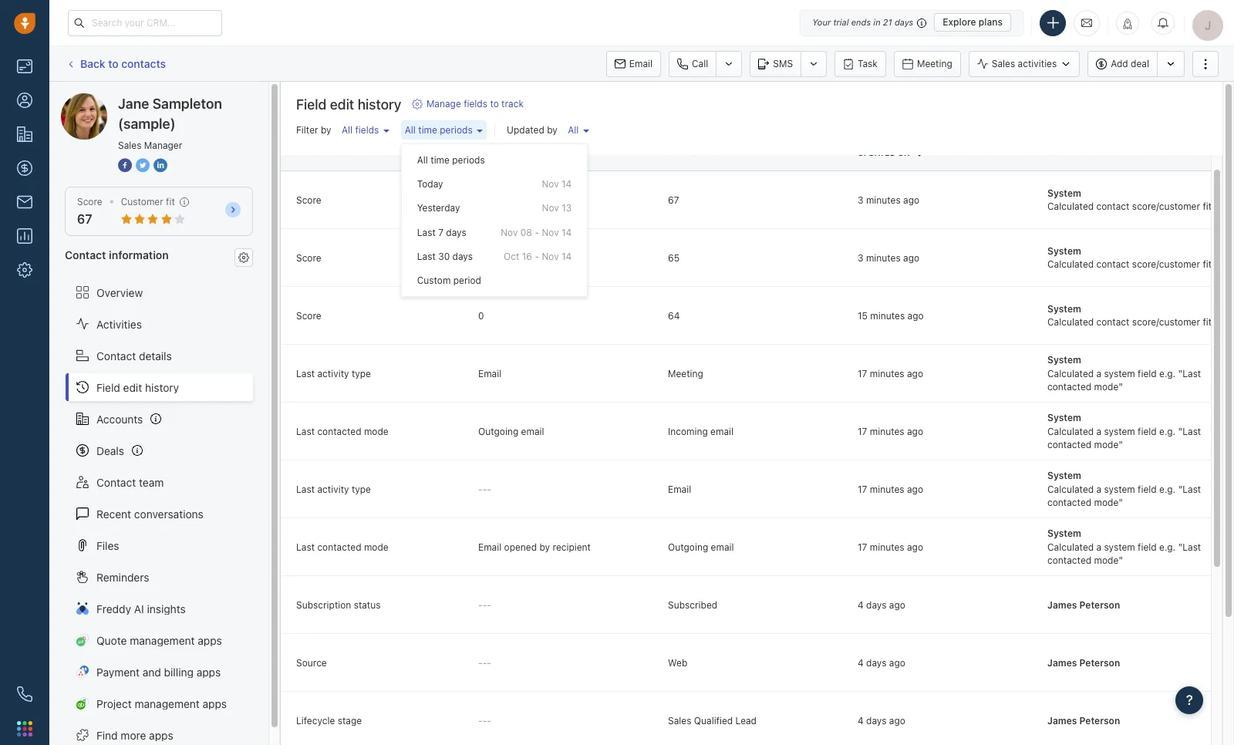 Task type: locate. For each thing, give the bounding box(es) containing it.
system calculated contact score/customer fit for 67
[[1048, 187, 1212, 212]]

apps for project management apps
[[203, 697, 227, 710]]

0 horizontal spatial to
[[108, 57, 119, 70]]

mode
[[364, 426, 389, 437], [364, 541, 389, 553]]

twitter circled image
[[136, 157, 150, 174]]

(sample) inside jane sampleton (sample) sales manager
[[118, 116, 176, 132]]

edit down contact details
[[123, 381, 142, 394]]

last for nov
[[417, 227, 436, 238]]

2 mode from the top
[[364, 541, 389, 553]]

sampleton inside jane sampleton (sample) sales manager
[[153, 96, 222, 112]]

2 horizontal spatial to
[[711, 147, 722, 157]]

system
[[1048, 187, 1082, 199], [1048, 245, 1082, 257], [1048, 303, 1082, 315], [1048, 354, 1082, 366], [1048, 412, 1082, 424], [1048, 470, 1082, 482], [1048, 528, 1082, 540]]

1 vertical spatial last contacted mode
[[296, 541, 389, 553]]

3 calculated from the top
[[1048, 316, 1094, 328]]

3 peterson from the top
[[1080, 715, 1121, 726]]

to inside manage fields to track link
[[490, 98, 499, 110]]

score/customer
[[1133, 201, 1201, 212], [1133, 259, 1201, 270], [1133, 316, 1201, 328]]

2 horizontal spatial sales
[[992, 58, 1016, 69]]

--- for activity
[[478, 483, 491, 495]]

contact for contact details
[[96, 349, 136, 362]]

jane down "back"
[[92, 93, 116, 106]]

0 vertical spatial outgoing email
[[478, 426, 544, 437]]

0 horizontal spatial field edit history
[[96, 381, 179, 394]]

lead
[[736, 715, 757, 726]]

field edit history up all fields
[[296, 96, 402, 113]]

apps right the more
[[149, 729, 173, 742]]

field down filter
[[296, 147, 319, 157]]

fit for 67
[[1203, 201, 1212, 212]]

contacted for meeting
[[1048, 381, 1092, 392]]

0 horizontal spatial meeting
[[668, 368, 704, 379]]

2 last activity type from the top
[[296, 483, 371, 495]]

1 system from the top
[[1048, 187, 1082, 199]]

history
[[358, 96, 402, 113], [145, 381, 179, 394]]

1 4 days ago from the top
[[858, 599, 906, 611]]

time up today
[[431, 154, 450, 166]]

1 horizontal spatial sales
[[668, 715, 692, 726]]

67 inside score 67
[[77, 212, 92, 226]]

(sample) down jane sampleton (sample)
[[118, 116, 176, 132]]

mode for email opened by recipient
[[364, 541, 389, 553]]

0 vertical spatial mode
[[364, 426, 389, 437]]

1 3 from the top
[[858, 194, 864, 206]]

17
[[858, 368, 868, 379], [858, 426, 868, 437], [858, 483, 868, 495], [858, 541, 868, 553]]

0 vertical spatial peterson
[[1080, 599, 1121, 611]]

incoming email
[[668, 426, 734, 437]]

subscription status
[[296, 599, 381, 611]]

2 activity from the top
[[317, 483, 349, 495]]

back to contacts link
[[65, 52, 167, 76]]

1 field from the top
[[1138, 368, 1157, 379]]

to for back
[[108, 57, 119, 70]]

james peterson for web
[[1048, 657, 1121, 669]]

1 vertical spatial to
[[490, 98, 499, 110]]

2 vertical spatial system calculated contact score/customer fit
[[1048, 303, 1212, 328]]

0 vertical spatial meeting
[[917, 57, 953, 69]]

3 minutes ago up '15 minutes ago'
[[858, 252, 920, 264]]

jane inside jane sampleton (sample) sales manager
[[118, 96, 149, 112]]

all up "nov 14"
[[568, 124, 579, 136]]

back to contacts
[[80, 57, 166, 70]]

--- for status
[[478, 599, 491, 611]]

updated by
[[507, 124, 558, 136], [1048, 147, 1099, 157]]

2 system calculated contact score/customer fit from the top
[[1048, 245, 1212, 270]]

14 for oct 16 - nov 14
[[562, 251, 572, 262]]

1 vertical spatial 4
[[858, 657, 864, 669]]

5 system from the top
[[1048, 412, 1082, 424]]

1 james peterson from the top
[[1048, 599, 1121, 611]]

0 vertical spatial outgoing
[[478, 426, 519, 437]]

0 vertical spatial activity
[[317, 368, 349, 379]]

2 score/customer from the top
[[1133, 259, 1201, 270]]

quote management apps
[[96, 634, 222, 647]]

days
[[895, 17, 914, 27], [446, 227, 467, 238], [453, 251, 473, 262], [867, 599, 887, 611], [867, 657, 887, 669], [867, 715, 887, 726]]

nov up nov 13
[[542, 178, 559, 190]]

edit
[[330, 96, 354, 113], [123, 381, 142, 394]]

2 vertical spatial contact
[[96, 476, 136, 489]]

0 horizontal spatial fields
[[355, 124, 379, 136]]

accounts
[[96, 412, 143, 426]]

type for ---
[[352, 483, 371, 495]]

jane down contacts
[[118, 96, 149, 112]]

calculated for incoming email
[[1048, 426, 1094, 437]]

1 vertical spatial 4 days ago
[[858, 657, 906, 669]]

1 vertical spatial peterson
[[1080, 657, 1121, 669]]

0 vertical spatial system calculated contact score/customer fit
[[1048, 187, 1212, 212]]

customer
[[121, 196, 163, 208]]

phone image
[[17, 687, 32, 702]]

last activity type
[[296, 368, 371, 379], [296, 483, 371, 495]]

system for 65
[[1048, 245, 1082, 257]]

4 field from the top
[[1138, 541, 1157, 553]]

3 14 from the top
[[562, 251, 572, 262]]

time down the manage
[[418, 124, 437, 136]]

sampleton up manager
[[153, 96, 222, 112]]

67 down changed
[[668, 194, 679, 206]]

1 type from the top
[[352, 368, 371, 379]]

0 vertical spatial time
[[418, 124, 437, 136]]

all
[[568, 124, 579, 136], [342, 124, 353, 136], [405, 124, 416, 136], [417, 154, 428, 166]]

0 vertical spatial updated by
[[507, 124, 558, 136]]

2 e.g. from the top
[[1160, 426, 1176, 437]]

1 "last from the top
[[1179, 368, 1201, 379]]

"last for outgoing email
[[1179, 541, 1201, 553]]

1 17 from the top
[[858, 368, 868, 379]]

ago for sales qualified lead
[[889, 715, 906, 726]]

1 system from the top
[[1104, 368, 1136, 379]]

meeting up incoming
[[668, 368, 704, 379]]

contact up the recent at bottom left
[[96, 476, 136, 489]]

field for incoming email
[[1138, 426, 1157, 437]]

e.g.
[[1160, 368, 1176, 379], [1160, 426, 1176, 437], [1160, 483, 1176, 495], [1160, 541, 1176, 553]]

4
[[858, 599, 864, 611], [858, 657, 864, 669], [858, 715, 864, 726]]

ago for 64
[[908, 310, 924, 321]]

jane
[[92, 93, 116, 106], [118, 96, 149, 112]]

meeting down explore
[[917, 57, 953, 69]]

nov left 13
[[542, 202, 559, 214]]

2 3 minutes ago from the top
[[858, 252, 920, 264]]

2 --- from the top
[[478, 599, 491, 611]]

1 system calculated contact score/customer fit from the top
[[1048, 187, 1212, 212]]

2 vertical spatial 14
[[562, 251, 572, 262]]

2 "last from the top
[[1179, 426, 1201, 437]]

fit for 65
[[1203, 259, 1212, 270]]

3 down updated on
[[858, 194, 864, 206]]

2 james from the top
[[1048, 657, 1077, 669]]

mode" for email
[[1094, 497, 1123, 508]]

1 e.g. from the top
[[1160, 368, 1176, 379]]

subscribed
[[668, 599, 718, 611]]

1 vertical spatial type
[[352, 483, 371, 495]]

2 17 from the top
[[858, 426, 868, 437]]

5 calculated from the top
[[1048, 426, 1094, 437]]

sales left qualified
[[668, 715, 692, 726]]

2 vertical spatial james peterson
[[1048, 715, 1121, 726]]

management down payment and billing apps
[[135, 697, 200, 710]]

nov for nov 14
[[542, 178, 559, 190]]

2 3 from the top
[[858, 252, 864, 264]]

edit up all fields
[[330, 96, 354, 113]]

contacted for incoming email
[[1048, 439, 1092, 450]]

quote
[[96, 634, 127, 647]]

updated on
[[858, 148, 910, 157]]

contact
[[65, 249, 106, 262], [96, 349, 136, 362], [96, 476, 136, 489]]

3 field from the top
[[1138, 483, 1157, 495]]

to left track
[[490, 98, 499, 110]]

source
[[296, 657, 327, 669]]

2 contact from the top
[[1097, 259, 1130, 270]]

1 horizontal spatial outgoing
[[668, 541, 708, 553]]

nov for nov 13
[[542, 202, 559, 214]]

yesterday
[[417, 202, 460, 214]]

3 a from the top
[[1097, 483, 1102, 495]]

0 horizontal spatial sales
[[118, 140, 142, 151]]

deals
[[96, 444, 124, 457]]

system calculated contact score/customer fit for 65
[[1048, 245, 1212, 270]]

all up today
[[417, 154, 428, 166]]

activity for ---
[[317, 483, 349, 495]]

1 vertical spatial system calculated contact score/customer fit
[[1048, 245, 1212, 270]]

james
[[1048, 599, 1077, 611], [1048, 657, 1077, 669], [1048, 715, 1077, 726]]

2 field from the top
[[1138, 426, 1157, 437]]

1 contact from the top
[[1097, 201, 1130, 212]]

email inside button
[[629, 57, 653, 69]]

add deal
[[1111, 58, 1150, 69]]

3 contact from the top
[[1097, 316, 1130, 328]]

peterson for web
[[1080, 657, 1121, 669]]

1 horizontal spatial to
[[490, 98, 499, 110]]

0 vertical spatial contact
[[65, 249, 106, 262]]

field for outgoing email
[[1138, 541, 1157, 553]]

0 vertical spatial james peterson
[[1048, 599, 1121, 611]]

1 horizontal spatial edit
[[330, 96, 354, 113]]

2 vertical spatial to
[[711, 147, 722, 157]]

1 system calculated a system field e.g. "last contacted mode" from the top
[[1048, 354, 1201, 392]]

periods down manage fields to track link
[[440, 124, 473, 136]]

ago for outgoing email
[[907, 541, 924, 553]]

2 calculated from the top
[[1048, 259, 1094, 270]]

ago for email
[[907, 483, 924, 495]]

4 --- from the top
[[478, 715, 491, 726]]

0 vertical spatial 14
[[562, 178, 572, 190]]

all up name
[[342, 124, 353, 136]]

3 james from the top
[[1048, 715, 1077, 726]]

fields for all
[[355, 124, 379, 136]]

a for email
[[1097, 483, 1102, 495]]

send email image
[[1082, 16, 1093, 29]]

sales left activities
[[992, 58, 1016, 69]]

2 vertical spatial 4
[[858, 715, 864, 726]]

contact team
[[96, 476, 164, 489]]

email left opened
[[478, 541, 502, 553]]

3 system calculated a system field e.g. "last contacted mode" from the top
[[1048, 470, 1201, 508]]

sales up facebook circled 'image'
[[118, 140, 142, 151]]

1 vertical spatial field edit history
[[96, 381, 179, 394]]

17 minutes ago for outgoing email
[[858, 541, 924, 553]]

find
[[96, 729, 118, 742]]

4 for subscribed
[[858, 599, 864, 611]]

14 down the nov 08 - nov 14
[[562, 251, 572, 262]]

0 horizontal spatial history
[[145, 381, 179, 394]]

periods down all time periods "dropdown button"
[[452, 154, 485, 166]]

manage
[[427, 98, 461, 110]]

nov for nov 08 - nov 14
[[501, 227, 518, 238]]

0 vertical spatial periods
[[440, 124, 473, 136]]

explore plans
[[943, 16, 1003, 28]]

all right 'all fields' link
[[405, 124, 416, 136]]

changed
[[668, 147, 709, 157]]

system calculated a system field e.g. "last contacted mode" for incoming email
[[1048, 412, 1201, 450]]

4 "last from the top
[[1179, 541, 1201, 553]]

3 system from the top
[[1104, 483, 1136, 495]]

activities
[[96, 318, 142, 331]]

jane for jane sampleton (sample) sales manager
[[118, 96, 149, 112]]

6 calculated from the top
[[1048, 483, 1094, 495]]

history up 'all fields' link
[[358, 96, 402, 113]]

plans
[[979, 16, 1003, 28]]

system for outgoing email
[[1104, 541, 1136, 553]]

apps
[[198, 634, 222, 647], [197, 666, 221, 679], [203, 697, 227, 710], [149, 729, 173, 742]]

1 vertical spatial james peterson
[[1048, 657, 1121, 669]]

1 vertical spatial 3
[[858, 252, 864, 264]]

2 vertical spatial james
[[1048, 715, 1077, 726]]

6 system from the top
[[1048, 470, 1082, 482]]

0 vertical spatial (sample)
[[175, 93, 218, 106]]

last for outgoing
[[296, 426, 315, 437]]

---
[[478, 483, 491, 495], [478, 599, 491, 611], [478, 657, 491, 669], [478, 715, 491, 726]]

0 horizontal spatial jane
[[92, 93, 116, 106]]

1 vertical spatial mode
[[364, 541, 389, 553]]

stage
[[338, 715, 362, 726]]

1 vertical spatial outgoing email
[[668, 541, 734, 553]]

management for quote
[[130, 634, 195, 647]]

1 vertical spatial activity
[[317, 483, 349, 495]]

sms
[[773, 57, 793, 69]]

3 james peterson from the top
[[1048, 715, 1121, 726]]

status
[[354, 599, 381, 611]]

17 for incoming email
[[858, 426, 868, 437]]

information
[[109, 249, 169, 262]]

to right "back"
[[108, 57, 119, 70]]

1 vertical spatial fields
[[355, 124, 379, 136]]

peterson
[[1080, 599, 1121, 611], [1080, 657, 1121, 669], [1080, 715, 1121, 726]]

minutes for meeting
[[870, 368, 905, 379]]

2 17 minutes ago from the top
[[858, 426, 924, 437]]

system calculated contact score/customer fit
[[1048, 187, 1212, 212], [1048, 245, 1212, 270], [1048, 303, 1212, 328]]

3 17 from the top
[[858, 483, 868, 495]]

2 14 from the top
[[562, 227, 572, 238]]

1 17 minutes ago from the top
[[858, 368, 924, 379]]

1 horizontal spatial history
[[358, 96, 402, 113]]

period
[[453, 275, 481, 286]]

email down 0
[[478, 368, 502, 379]]

0 vertical spatial last activity type
[[296, 368, 371, 379]]

calculated for meeting
[[1048, 368, 1094, 379]]

4 system from the top
[[1048, 354, 1082, 366]]

overview
[[96, 286, 143, 299]]

1 activity from the top
[[317, 368, 349, 379]]

explore
[[943, 16, 976, 28]]

last
[[417, 227, 436, 238], [417, 251, 436, 262], [296, 368, 315, 379], [296, 426, 315, 437], [296, 483, 315, 495], [296, 541, 315, 553]]

67 up contact information
[[77, 212, 92, 226]]

0 vertical spatial 3
[[858, 194, 864, 206]]

nov left 08
[[501, 227, 518, 238]]

4 system from the top
[[1104, 541, 1136, 553]]

system for outgoing email
[[1048, 528, 1082, 540]]

nov 08 - nov 14
[[501, 227, 572, 238]]

apps up payment and billing apps
[[198, 634, 222, 647]]

score/customer for 65
[[1133, 259, 1201, 270]]

1 --- from the top
[[478, 483, 491, 495]]

jane sampleton (sample) sales manager
[[118, 96, 222, 151]]

call button
[[669, 51, 716, 77]]

0 vertical spatial 4
[[858, 599, 864, 611]]

2 last contacted mode from the top
[[296, 541, 389, 553]]

1 3 minutes ago from the top
[[858, 194, 920, 206]]

2 4 days ago from the top
[[858, 657, 906, 669]]

2 james peterson from the top
[[1048, 657, 1121, 669]]

to right changed
[[711, 147, 722, 157]]

apps down payment and billing apps
[[203, 697, 227, 710]]

last for oct
[[417, 251, 436, 262]]

recipient
[[553, 541, 591, 553]]

1 horizontal spatial jane
[[118, 96, 149, 112]]

freshworks switcher image
[[17, 721, 32, 737]]

last activity type for email
[[296, 368, 371, 379]]

(sample) up manager
[[175, 93, 218, 106]]

1 last activity type from the top
[[296, 368, 371, 379]]

1 james from the top
[[1048, 599, 1077, 611]]

1 a from the top
[[1097, 368, 1102, 379]]

0 vertical spatial field edit history
[[296, 96, 402, 113]]

a for incoming email
[[1097, 426, 1102, 437]]

contacted
[[1048, 381, 1092, 392], [317, 426, 361, 437], [1048, 439, 1092, 450], [1048, 497, 1092, 508], [317, 541, 361, 553], [1048, 555, 1092, 566]]

3 4 from the top
[[858, 715, 864, 726]]

1 vertical spatial 14
[[562, 227, 572, 238]]

1 vertical spatial contact
[[96, 349, 136, 362]]

sales
[[992, 58, 1016, 69], [118, 140, 142, 151], [668, 715, 692, 726]]

reminders
[[96, 571, 149, 584]]

score/customer for 67
[[1133, 201, 1201, 212]]

1 vertical spatial sales
[[118, 140, 142, 151]]

17 minutes ago
[[858, 368, 924, 379], [858, 426, 924, 437], [858, 483, 924, 495], [858, 541, 924, 553]]

2 system from the top
[[1104, 426, 1136, 437]]

sales for sales qualified lead
[[668, 715, 692, 726]]

jane for jane sampleton (sample)
[[92, 93, 116, 106]]

fields right 'filter by'
[[355, 124, 379, 136]]

2 vertical spatial 4 days ago
[[858, 715, 906, 726]]

score
[[296, 194, 322, 206], [77, 196, 102, 208], [296, 252, 322, 264], [296, 310, 322, 321]]

3 4 days ago from the top
[[858, 715, 906, 726]]

0 vertical spatial james
[[1048, 599, 1077, 611]]

0 horizontal spatial 67
[[77, 212, 92, 226]]

2 peterson from the top
[[1080, 657, 1121, 669]]

field up accounts
[[96, 381, 120, 394]]

17 minutes ago for incoming email
[[858, 426, 924, 437]]

fields right the manage
[[464, 98, 488, 110]]

field edit history down contact details
[[96, 381, 179, 394]]

(sample)
[[175, 93, 218, 106], [118, 116, 176, 132]]

1 horizontal spatial fields
[[464, 98, 488, 110]]

4 days ago
[[858, 599, 906, 611], [858, 657, 906, 669], [858, 715, 906, 726]]

all time periods inside "dropdown button"
[[405, 124, 473, 136]]

e.g. for meeting
[[1160, 368, 1176, 379]]

0 vertical spatial 3 minutes ago
[[858, 194, 920, 206]]

3 17 minutes ago from the top
[[858, 483, 924, 495]]

type
[[352, 368, 371, 379], [352, 483, 371, 495]]

1 calculated from the top
[[1048, 201, 1094, 212]]

ago for web
[[889, 657, 906, 669]]

contact down 67 button
[[65, 249, 106, 262]]

mode"
[[1094, 381, 1123, 392], [1094, 439, 1123, 450], [1094, 497, 1123, 508], [1094, 555, 1123, 566]]

last for -
[[296, 483, 315, 495]]

periods inside "dropdown button"
[[440, 124, 473, 136]]

activities
[[1018, 58, 1057, 69]]

2 system from the top
[[1048, 245, 1082, 257]]

4 e.g. from the top
[[1160, 541, 1176, 553]]

outgoing
[[478, 426, 519, 437], [668, 541, 708, 553]]

1 horizontal spatial 67
[[668, 194, 679, 206]]

mode for outgoing email
[[364, 426, 389, 437]]

last contacted mode
[[296, 426, 389, 437], [296, 541, 389, 553]]

14 up 13
[[562, 178, 572, 190]]

7
[[438, 227, 444, 238]]

7 system from the top
[[1048, 528, 1082, 540]]

1 4 from the top
[[858, 599, 864, 611]]

0 vertical spatial contact
[[1097, 201, 1130, 212]]

2 mode" from the top
[[1094, 439, 1123, 450]]

2 4 from the top
[[858, 657, 864, 669]]

15
[[858, 310, 868, 321]]

1 vertical spatial management
[[135, 697, 200, 710]]

task
[[858, 57, 878, 69]]

1 vertical spatial (sample)
[[118, 116, 176, 132]]

all time periods down all time periods "dropdown button"
[[417, 154, 485, 166]]

0 vertical spatial all time periods
[[405, 124, 473, 136]]

1 vertical spatial 67
[[77, 212, 92, 226]]

1 mode" from the top
[[1094, 381, 1123, 392]]

4 calculated from the top
[[1048, 368, 1094, 379]]

email left call button
[[629, 57, 653, 69]]

1 score/customer from the top
[[1133, 201, 1201, 212]]

"last for incoming email
[[1179, 426, 1201, 437]]

sampleton
[[119, 93, 172, 106], [153, 96, 222, 112]]

management up payment and billing apps
[[130, 634, 195, 647]]

to inside back to contacts link
[[108, 57, 119, 70]]

task button
[[835, 51, 886, 77]]

sales for sales activities
[[992, 58, 1016, 69]]

3 score/customer from the top
[[1133, 316, 1201, 328]]

all inside "all" link
[[568, 124, 579, 136]]

3 system from the top
[[1048, 303, 1082, 315]]

2 vertical spatial peterson
[[1080, 715, 1121, 726]]

apps right billing
[[197, 666, 221, 679]]

4 a from the top
[[1097, 541, 1102, 553]]

4 system calculated a system field e.g. "last contacted mode" from the top
[[1048, 528, 1201, 566]]

4 17 from the top
[[858, 541, 868, 553]]

1 vertical spatial score/customer
[[1133, 259, 1201, 270]]

e.g. for email
[[1160, 483, 1176, 495]]

history down details
[[145, 381, 179, 394]]

1 horizontal spatial meeting
[[917, 57, 953, 69]]

3 mode" from the top
[[1094, 497, 1123, 508]]

system for meeting
[[1104, 368, 1136, 379]]

1 vertical spatial james
[[1048, 657, 1077, 669]]

all time periods down the manage
[[405, 124, 473, 136]]

0 vertical spatial type
[[352, 368, 371, 379]]

64
[[668, 310, 680, 321]]

sales qualified lead
[[668, 715, 757, 726]]

3 up 15
[[858, 252, 864, 264]]

2 type from the top
[[352, 483, 371, 495]]

contact information
[[65, 249, 169, 262]]

field up 'filter by'
[[296, 96, 327, 113]]

1 vertical spatial updated by
[[1048, 147, 1099, 157]]

3 e.g. from the top
[[1160, 483, 1176, 495]]

4 17 minutes ago from the top
[[858, 541, 924, 553]]

4 mode" from the top
[[1094, 555, 1123, 566]]

3 minutes ago down updated on
[[858, 194, 920, 206]]

previous
[[478, 147, 520, 157]]

30
[[438, 251, 450, 262]]

2 system calculated a system field e.g. "last contacted mode" from the top
[[1048, 412, 1201, 450]]

score for 64
[[296, 310, 322, 321]]

score for 65
[[296, 252, 322, 264]]

recent
[[96, 507, 131, 520]]

system for email
[[1048, 470, 1082, 482]]

system for incoming email
[[1048, 412, 1082, 424]]

3 system calculated contact score/customer fit from the top
[[1048, 303, 1212, 328]]

0 vertical spatial sales
[[992, 58, 1016, 69]]

1 vertical spatial contact
[[1097, 259, 1130, 270]]

2 a from the top
[[1097, 426, 1102, 437]]

contacted for email
[[1048, 497, 1092, 508]]

1 mode from the top
[[364, 426, 389, 437]]

sampleton down contacts
[[119, 93, 172, 106]]

1 last contacted mode from the top
[[296, 426, 389, 437]]

system for 67
[[1048, 187, 1082, 199]]

1 vertical spatial last activity type
[[296, 483, 371, 495]]

2 vertical spatial sales
[[668, 715, 692, 726]]

7 calculated from the top
[[1048, 541, 1094, 553]]

apps for find more apps
[[149, 729, 173, 742]]

find more apps
[[96, 729, 173, 742]]

3 "last from the top
[[1179, 483, 1201, 495]]

a
[[1097, 368, 1102, 379], [1097, 426, 1102, 437], [1097, 483, 1102, 495], [1097, 541, 1102, 553]]

0 vertical spatial fields
[[464, 98, 488, 110]]

3 for 65
[[858, 252, 864, 264]]

1 peterson from the top
[[1080, 599, 1121, 611]]

14 down 13
[[562, 227, 572, 238]]

0 vertical spatial last contacted mode
[[296, 426, 389, 437]]

0 vertical spatial score/customer
[[1133, 201, 1201, 212]]

0 vertical spatial management
[[130, 634, 195, 647]]

type for email
[[352, 368, 371, 379]]

--- for stage
[[478, 715, 491, 726]]

contact down activities
[[96, 349, 136, 362]]



Task type: describe. For each thing, give the bounding box(es) containing it.
nov right the 16
[[542, 251, 559, 262]]

contacted for outgoing email
[[1048, 555, 1092, 566]]

freddy ai insights
[[96, 602, 186, 615]]

deal
[[1131, 58, 1150, 69]]

a for meeting
[[1097, 368, 1102, 379]]

contacts
[[121, 57, 166, 70]]

payment and billing apps
[[96, 666, 221, 679]]

james for web
[[1048, 657, 1077, 669]]

1 vertical spatial meeting
[[668, 368, 704, 379]]

project management apps
[[96, 697, 227, 710]]

calculated for email
[[1048, 483, 1094, 495]]

1 vertical spatial history
[[145, 381, 179, 394]]

system calculated a system field e.g. "last contacted mode" for email
[[1048, 470, 1201, 508]]

4 days ago for web
[[858, 657, 906, 669]]

last 7 days
[[417, 227, 467, 238]]

score 67
[[77, 196, 102, 226]]

0 vertical spatial 67
[[668, 194, 679, 206]]

nov right 08
[[542, 227, 559, 238]]

all fields
[[342, 124, 379, 136]]

freddy
[[96, 602, 131, 615]]

3 for 67
[[858, 194, 864, 206]]

facebook circled image
[[118, 157, 132, 174]]

all inside all time periods "dropdown button"
[[405, 124, 416, 136]]

contact for 65
[[1097, 259, 1130, 270]]

on
[[898, 148, 910, 157]]

mng settings image
[[238, 252, 249, 263]]

sales inside jane sampleton (sample) sales manager
[[118, 140, 142, 151]]

all link
[[564, 120, 593, 140]]

james for subscribed
[[1048, 599, 1077, 611]]

call link
[[669, 51, 716, 77]]

0 horizontal spatial outgoing email
[[478, 426, 544, 437]]

17 for outgoing email
[[858, 541, 868, 553]]

contact for 67
[[1097, 201, 1130, 212]]

ago for meeting
[[907, 368, 924, 379]]

opened
[[504, 541, 537, 553]]

minutes for 64
[[871, 310, 905, 321]]

mode" for outgoing email
[[1094, 555, 1123, 566]]

all inside 'all fields' link
[[342, 124, 353, 136]]

ago for subscribed
[[889, 599, 906, 611]]

15 minutes ago
[[858, 310, 924, 321]]

all fields link
[[338, 120, 393, 140]]

1 vertical spatial edit
[[123, 381, 142, 394]]

system calculated contact score/customer fit for 64
[[1048, 303, 1212, 328]]

fields for manage
[[464, 98, 488, 110]]

explore plans link
[[935, 13, 1012, 32]]

sampleton for jane sampleton (sample)
[[119, 93, 172, 106]]

filter by
[[296, 124, 331, 136]]

1 vertical spatial all time periods
[[417, 154, 485, 166]]

today
[[417, 178, 443, 190]]

system calculated a system field e.g. "last contacted mode" for outgoing email
[[1048, 528, 1201, 566]]

ago for incoming email
[[907, 426, 924, 437]]

0 horizontal spatial outgoing
[[478, 426, 519, 437]]

1 vertical spatial outgoing
[[668, 541, 708, 553]]

team
[[139, 476, 164, 489]]

Search your CRM... text field
[[68, 10, 222, 36]]

phone element
[[9, 679, 40, 710]]

web
[[668, 657, 688, 669]]

4 for web
[[858, 657, 864, 669]]

manage fields to track
[[427, 98, 524, 110]]

value
[[522, 147, 548, 157]]

mode" for meeting
[[1094, 381, 1123, 392]]

details
[[139, 349, 172, 362]]

email down incoming
[[668, 483, 691, 495]]

email opened by recipient
[[478, 541, 591, 553]]

jane sampleton (sample)
[[92, 93, 218, 106]]

nov 13
[[542, 202, 572, 214]]

17 for email
[[858, 483, 868, 495]]

1 horizontal spatial outgoing email
[[668, 541, 734, 553]]

back
[[80, 57, 105, 70]]

sampleton for jane sampleton (sample) sales manager
[[153, 96, 222, 112]]

minutes for incoming email
[[870, 426, 905, 437]]

conversations
[[134, 507, 204, 520]]

and
[[143, 666, 161, 679]]

last contacted mode for email opened by recipient
[[296, 541, 389, 553]]

sales activities
[[992, 58, 1057, 69]]

payment
[[96, 666, 140, 679]]

field name
[[296, 147, 345, 157]]

system calculated a system field e.g. "last contacted mode" for meeting
[[1048, 354, 1201, 392]]

3 --- from the top
[[478, 657, 491, 669]]

changed to
[[668, 147, 722, 157]]

0 vertical spatial edit
[[330, 96, 354, 113]]

lifecycle
[[296, 715, 335, 726]]

james for sales qualified lead
[[1048, 715, 1077, 726]]

system for meeting
[[1048, 354, 1082, 366]]

billing
[[164, 666, 194, 679]]

1 horizontal spatial updated by
[[1048, 147, 1099, 157]]

0 vertical spatial history
[[358, 96, 402, 113]]

system for incoming email
[[1104, 426, 1136, 437]]

previous value
[[478, 147, 548, 157]]

67 button
[[77, 212, 92, 226]]

ends
[[852, 17, 871, 27]]

to for changed
[[711, 147, 722, 157]]

james peterson for sales qualified lead
[[1048, 715, 1121, 726]]

1 vertical spatial field
[[296, 147, 319, 157]]

e.g. for incoming email
[[1160, 426, 1176, 437]]

system for 64
[[1048, 303, 1082, 315]]

16
[[522, 251, 532, 262]]

manager
[[144, 140, 182, 151]]

apps for quote management apps
[[198, 634, 222, 647]]

08
[[521, 227, 532, 238]]

contact for contact team
[[96, 476, 136, 489]]

2 vertical spatial field
[[96, 381, 120, 394]]

a for outgoing email
[[1097, 541, 1102, 553]]

lifecycle stage
[[296, 715, 362, 726]]

4 days ago for subscribed
[[858, 599, 906, 611]]

sms button
[[750, 51, 801, 77]]

ai
[[134, 602, 144, 615]]

17 minutes ago for email
[[858, 483, 924, 495]]

field for meeting
[[1138, 368, 1157, 379]]

more
[[121, 729, 146, 742]]

"last for meeting
[[1179, 368, 1201, 379]]

add deal button
[[1088, 51, 1157, 77]]

all time periods button
[[401, 120, 487, 140]]

ago for 67
[[904, 194, 920, 206]]

1 vertical spatial periods
[[452, 154, 485, 166]]

in
[[874, 17, 881, 27]]

custom
[[417, 275, 451, 286]]

contact for contact information
[[65, 249, 106, 262]]

1 14 from the top
[[562, 178, 572, 190]]

trial
[[834, 17, 849, 27]]

score/customer for 64
[[1133, 316, 1201, 328]]

1 horizontal spatial updated
[[858, 148, 896, 157]]

activity for email
[[317, 368, 349, 379]]

e.g. for outgoing email
[[1160, 541, 1176, 553]]

oct
[[504, 251, 520, 262]]

4 days ago for sales qualified lead
[[858, 715, 906, 726]]

files
[[96, 539, 119, 552]]

email for outgoing email
[[711, 426, 734, 437]]

0
[[478, 310, 484, 321]]

fit for 64
[[1203, 316, 1212, 328]]

subscription
[[296, 599, 351, 611]]

calculated for 65
[[1048, 259, 1094, 270]]

meeting button
[[894, 51, 961, 77]]

filter
[[296, 124, 318, 136]]

oct 16 - nov 14
[[504, 251, 572, 262]]

calculated for outgoing email
[[1048, 541, 1094, 553]]

0 vertical spatial field
[[296, 96, 327, 113]]

incoming
[[668, 426, 708, 437]]

time inside all time periods "dropdown button"
[[418, 124, 437, 136]]

manage fields to track link
[[412, 97, 524, 111]]

1 vertical spatial time
[[431, 154, 450, 166]]

system for email
[[1104, 483, 1136, 495]]

linkedin circled image
[[154, 157, 167, 174]]

insights
[[147, 602, 186, 615]]

nov 14
[[542, 178, 572, 190]]

14 for nov 08 - nov 14
[[562, 227, 572, 238]]

minutes for outgoing email
[[870, 541, 905, 553]]

project
[[96, 697, 132, 710]]

custom period
[[417, 275, 481, 286]]

last for email
[[296, 541, 315, 553]]

3 minutes ago for 65
[[858, 252, 920, 264]]

minutes for 67
[[866, 194, 901, 206]]

0 horizontal spatial updated
[[507, 124, 545, 136]]

meeting inside button
[[917, 57, 953, 69]]

email button
[[606, 51, 661, 77]]

peterson for subscribed
[[1080, 599, 1121, 611]]

minutes for email
[[870, 483, 905, 495]]

4 for sales qualified lead
[[858, 715, 864, 726]]

mode" for incoming email
[[1094, 439, 1123, 450]]

call
[[692, 57, 709, 69]]

management for project
[[135, 697, 200, 710]]

your trial ends in 21 days
[[813, 17, 914, 27]]

your
[[813, 17, 831, 27]]

2 horizontal spatial updated
[[1048, 147, 1086, 157]]

13
[[562, 202, 572, 214]]

calculated for 67
[[1048, 201, 1094, 212]]

qualified
[[694, 715, 733, 726]]

email for email opened by recipient
[[711, 541, 734, 553]]



Task type: vqa. For each thing, say whether or not it's contained in the screenshot.


